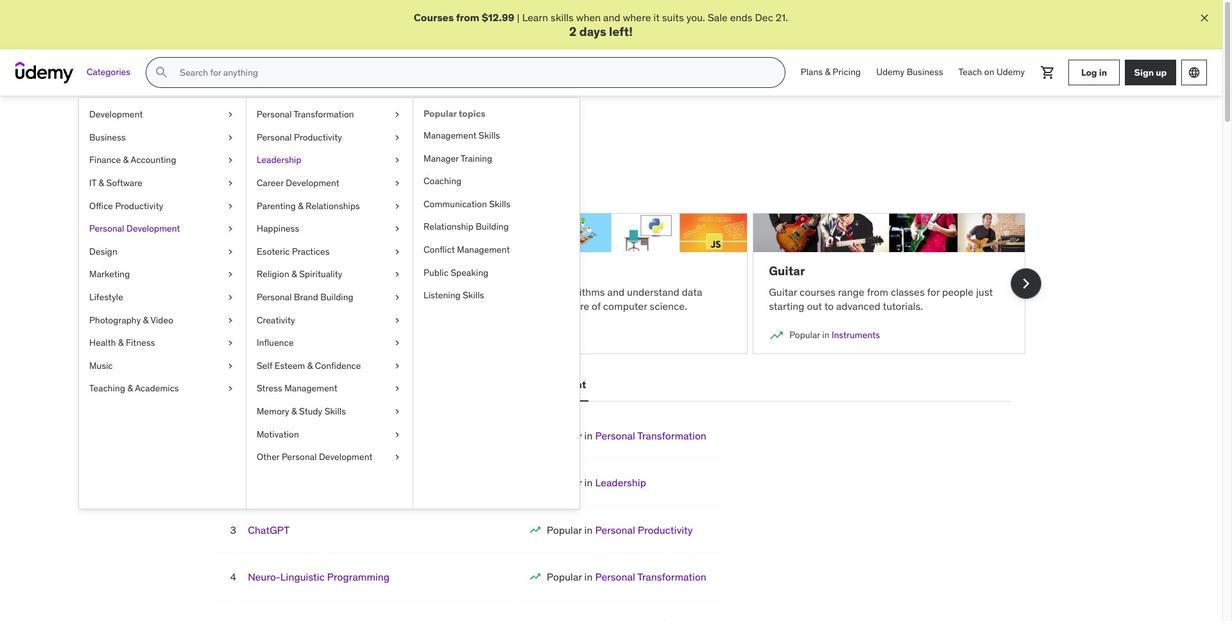 Task type: vqa. For each thing, say whether or not it's contained in the screenshot.
Popular in Instruments
yes



Task type: locate. For each thing, give the bounding box(es) containing it.
range
[[838, 285, 865, 298]]

1 horizontal spatial training
[[461, 152, 492, 164]]

1 popular in image from the left
[[213, 328, 228, 343]]

to up structures
[[519, 285, 529, 298]]

xsmall image for design
[[225, 246, 236, 258]]

you.
[[687, 11, 705, 24]]

public speaking
[[424, 267, 489, 278]]

0 vertical spatial personal productivity link
[[246, 126, 413, 149]]

understand
[[627, 285, 680, 298]]

popular in image down learn at left
[[213, 328, 228, 343]]

popular in image
[[213, 328, 228, 343], [769, 328, 784, 343]]

and up computer
[[607, 285, 625, 298]]

& right it
[[99, 177, 104, 189]]

xsmall image inside marketing link
[[225, 269, 236, 281]]

1 horizontal spatial personal development
[[476, 378, 586, 391]]

1 vertical spatial leadership
[[595, 476, 646, 489]]

2 popular in image from the left
[[769, 328, 784, 343]]

learn for algorithms
[[491, 285, 517, 298]]

pricing
[[833, 66, 861, 78]]

1 horizontal spatial leadership link
[[595, 476, 646, 489]]

skills down the coaching link
[[489, 198, 511, 210]]

1 vertical spatial personal productivity link
[[595, 524, 693, 536]]

development
[[89, 109, 143, 120], [286, 177, 339, 189], [126, 223, 180, 234], [285, 378, 351, 391], [521, 378, 586, 391], [319, 451, 373, 463]]

relationship building
[[424, 221, 509, 233]]

xsmall image inside business link
[[225, 131, 236, 144]]

0 horizontal spatial topics
[[364, 127, 411, 146]]

business up finance
[[89, 131, 126, 143]]

learn right |
[[522, 11, 548, 24]]

bestselling
[[215, 378, 270, 391]]

xsmall image for other personal development
[[392, 451, 402, 464]]

xsmall image inside esoteric practices link
[[392, 246, 402, 258]]

topics up improve
[[364, 127, 411, 146]]

1 vertical spatial personal transformation link
[[595, 429, 707, 442]]

personal inside 'link'
[[257, 291, 292, 303]]

xsmall image inside lifestyle 'link'
[[225, 291, 236, 304]]

design up 'marketing'
[[89, 246, 117, 257]]

0 horizontal spatial personal development
[[89, 223, 180, 234]]

and down personal transformation
[[262, 127, 291, 146]]

xsmall image inside "religion & spirituality" link
[[392, 269, 402, 281]]

xsmall image
[[392, 109, 402, 121], [225, 154, 236, 167], [392, 154, 402, 167], [225, 200, 236, 213], [392, 200, 402, 213], [225, 246, 236, 258], [392, 269, 402, 281], [225, 337, 236, 350], [225, 360, 236, 372], [392, 383, 402, 395], [392, 406, 402, 418], [392, 451, 402, 464]]

personal development for personal development button
[[476, 378, 586, 391]]

finance & accounting link
[[79, 149, 246, 172]]

xsmall image inside happiness 'link'
[[392, 223, 402, 235]]

to right out
[[825, 300, 834, 313]]

1 horizontal spatial leadership
[[595, 476, 646, 489]]

use statistical probability to teach computers how to learn from data.
[[213, 285, 453, 313]]

skills up manager training link
[[479, 130, 500, 141]]

1 vertical spatial business
[[89, 131, 126, 143]]

management down popular topics
[[424, 130, 477, 141]]

2 horizontal spatial from
[[867, 285, 889, 298]]

& up probability at the top left
[[292, 269, 297, 280]]

training
[[461, 152, 492, 164], [299, 429, 335, 442]]

0 vertical spatial business
[[907, 66, 943, 78]]

xsmall image inside music link
[[225, 360, 236, 372]]

1 vertical spatial and
[[262, 127, 291, 146]]

skills for listening skills
[[463, 290, 484, 301]]

xsmall image inside design link
[[225, 246, 236, 258]]

xsmall image inside 'other personal development' 'link'
[[392, 451, 402, 464]]

in
[[1099, 67, 1107, 78], [266, 329, 273, 341], [822, 329, 830, 341], [584, 429, 593, 442], [584, 476, 593, 489], [584, 524, 593, 536], [584, 571, 593, 584]]

leadership up career
[[257, 154, 301, 166]]

xsmall image for teaching & academics
[[225, 383, 236, 395]]

learn left 'something' on the left top of page
[[197, 163, 223, 176]]

0 vertical spatial training
[[461, 152, 492, 164]]

skills right the existing
[[462, 163, 485, 176]]

3 cell from the top
[[547, 524, 693, 536]]

training down "management skills"
[[461, 152, 492, 164]]

0 horizontal spatial udemy
[[876, 66, 905, 78]]

0 vertical spatial leadership
[[257, 154, 301, 166]]

topics up "management skills"
[[459, 108, 486, 120]]

and
[[603, 11, 621, 24], [262, 127, 291, 146], [607, 285, 625, 298]]

xsmall image for memory & study skills
[[392, 406, 402, 418]]

in up the popular in leadership
[[584, 429, 593, 442]]

& left video
[[143, 314, 148, 326]]

teach
[[342, 285, 368, 298]]

& right esteem
[[307, 360, 313, 371]]

design link
[[79, 241, 246, 263]]

courses from $12.99 | learn skills when and where it suits you. sale ends dec 21. 2 days left!
[[414, 11, 788, 39]]

influence
[[257, 337, 294, 349]]

motivation
[[257, 428, 299, 440]]

self esteem & confidence link
[[246, 355, 413, 378]]

business
[[907, 66, 943, 78], [89, 131, 126, 143]]

2 popular in image from the top
[[529, 571, 542, 584]]

0 horizontal spatial from
[[238, 300, 260, 313]]

design down 'self esteem & confidence' link at left
[[366, 378, 400, 391]]

& down career development
[[298, 200, 304, 212]]

& left study
[[291, 406, 297, 417]]

1 vertical spatial skills
[[462, 163, 485, 176]]

0 horizontal spatial design
[[89, 246, 117, 257]]

2 vertical spatial personal transformation link
[[595, 571, 707, 584]]

training up other personal development
[[299, 429, 335, 442]]

building down communication skills "link"
[[476, 221, 509, 233]]

xsmall image for development
[[225, 109, 236, 121]]

0 horizontal spatial leadership
[[257, 154, 301, 166]]

2 vertical spatial learn
[[491, 285, 517, 298]]

management up study
[[284, 383, 337, 394]]

xsmall image inside memory & study skills link
[[392, 406, 402, 418]]

people
[[942, 285, 974, 298]]

2 vertical spatial and
[[607, 285, 625, 298]]

teach
[[959, 66, 982, 78]]

0 horizontal spatial building
[[320, 291, 353, 303]]

design for design button
[[366, 378, 400, 391]]

1 vertical spatial management
[[457, 244, 510, 255]]

practices
[[292, 246, 330, 257]]

classes
[[891, 285, 925, 298]]

1 vertical spatial leadership link
[[595, 476, 646, 489]]

business left the teach
[[907, 66, 943, 78]]

xsmall image inside creativity link
[[392, 314, 402, 327]]

from inside courses from $12.99 | learn skills when and where it suits you. sale ends dec 21. 2 days left!
[[456, 11, 479, 24]]

from up 'advanced'
[[867, 285, 889, 298]]

0 horizontal spatial leadership link
[[246, 149, 413, 172]]

xsmall image inside personal transformation link
[[392, 109, 402, 121]]

& right plans
[[825, 66, 831, 78]]

coaching
[[424, 175, 462, 187]]

xsmall image for personal productivity
[[392, 131, 402, 144]]

skills inside "link"
[[489, 198, 511, 210]]

linguistic
[[280, 571, 325, 584]]

instruments link
[[832, 329, 880, 341]]

learn inside courses from $12.99 | learn skills when and where it suits you. sale ends dec 21. 2 days left!
[[522, 11, 548, 24]]

from inside guitar courses range from classes for people just starting out to advanced tutorials.
[[867, 285, 889, 298]]

& right finance
[[123, 154, 129, 166]]

0 vertical spatial popular in personal transformation
[[547, 429, 707, 442]]

2 udemy from the left
[[997, 66, 1025, 78]]

xsmall image for lifestyle
[[225, 291, 236, 304]]

relationship
[[424, 221, 474, 233]]

0 horizontal spatial skills
[[462, 163, 485, 176]]

xsmall image inside health & fitness link
[[225, 337, 236, 350]]

1 vertical spatial training
[[299, 429, 335, 442]]

business inside 'link'
[[907, 66, 943, 78]]

xsmall image inside career development link
[[392, 177, 402, 190]]

happiness
[[257, 223, 299, 234]]

personal development
[[89, 223, 180, 234], [476, 378, 586, 391]]

management
[[424, 130, 477, 141], [457, 244, 510, 255], [284, 383, 337, 394]]

leadership link up popular in personal productivity
[[595, 476, 646, 489]]

xsmall image inside the office productivity link
[[225, 200, 236, 213]]

office productivity
[[89, 200, 163, 212]]

design
[[89, 246, 117, 257], [366, 378, 400, 391]]

in down the popular in leadership
[[584, 524, 593, 536]]

religion
[[257, 269, 289, 280]]

machine
[[213, 263, 262, 279]]

esoteric practices
[[257, 246, 330, 257]]

0 vertical spatial topics
[[459, 108, 486, 120]]

marketing link
[[79, 263, 246, 286]]

from left $12.99
[[456, 11, 479, 24]]

Search for anything text field
[[177, 62, 769, 84]]

0 vertical spatial productivity
[[294, 131, 342, 143]]

1 horizontal spatial udemy
[[997, 66, 1025, 78]]

popular in personal transformation for personal transformation link corresponding to 1st cell
[[547, 429, 707, 442]]

xsmall image inside the 'personal productivity' link
[[392, 131, 402, 144]]

1 horizontal spatial from
[[456, 11, 479, 24]]

2 vertical spatial from
[[238, 300, 260, 313]]

0 vertical spatial transformation
[[294, 109, 354, 120]]

xsmall image inside finance & accounting "link"
[[225, 154, 236, 167]]

management down relationship building "link"
[[457, 244, 510, 255]]

cell
[[547, 429, 707, 442], [547, 476, 646, 489], [547, 524, 693, 536], [547, 571, 707, 584], [547, 618, 707, 621]]

popular in personal transformation up the popular in leadership
[[547, 429, 707, 442]]

xsmall image inside motivation link
[[392, 428, 402, 441]]

1 vertical spatial popular in image
[[529, 571, 542, 584]]

popular in image for machine learning
[[213, 328, 228, 343]]

1 horizontal spatial building
[[476, 221, 509, 233]]

udemy
[[876, 66, 905, 78], [997, 66, 1025, 78]]

1 vertical spatial building
[[320, 291, 353, 303]]

2 horizontal spatial learn
[[522, 11, 548, 24]]

xsmall image for personal brand building
[[392, 291, 402, 304]]

2 vertical spatial management
[[284, 383, 337, 394]]

the
[[552, 300, 567, 313]]

popular
[[424, 108, 457, 120], [197, 127, 259, 146], [233, 329, 264, 341], [790, 329, 820, 341], [547, 429, 582, 442], [547, 476, 582, 489], [547, 524, 582, 536], [547, 571, 582, 584]]

udemy right pricing
[[876, 66, 905, 78]]

learn inside learn to build algorithms and understand data structures at the core of computer science.
[[491, 285, 517, 298]]

design inside design button
[[366, 378, 400, 391]]

study
[[299, 406, 322, 417]]

life coach training link
[[248, 429, 335, 442]]

0 vertical spatial from
[[456, 11, 479, 24]]

speaking
[[451, 267, 489, 278]]

computers
[[371, 285, 420, 298]]

chatgpt link
[[248, 524, 290, 536]]

guitar inside guitar courses range from classes for people just starting out to advanced tutorials.
[[769, 285, 797, 298]]

xsmall image inside personal brand building 'link'
[[392, 291, 402, 304]]

1 vertical spatial guitar
[[769, 285, 797, 298]]

2 cell from the top
[[547, 476, 646, 489]]

& inside "link"
[[123, 154, 129, 166]]

in left data
[[266, 329, 273, 341]]

udemy right 'on'
[[997, 66, 1025, 78]]

skills down speaking
[[463, 290, 484, 301]]

1 horizontal spatial skills
[[551, 11, 574, 24]]

building
[[476, 221, 509, 233], [320, 291, 353, 303]]

in left instruments link
[[822, 329, 830, 341]]

leadership up popular in personal productivity
[[595, 476, 646, 489]]

0 vertical spatial leadership link
[[246, 149, 413, 172]]

xsmall image for self esteem & confidence
[[392, 360, 402, 372]]

xsmall image for personal development
[[225, 223, 236, 235]]

popular in image for popular in personal productivity
[[529, 524, 542, 536]]

guitar for guitar courses range from classes for people just starting out to advanced tutorials.
[[769, 285, 797, 298]]

log
[[1081, 67, 1097, 78]]

0 vertical spatial management
[[424, 130, 477, 141]]

xsmall image
[[225, 109, 236, 121], [225, 131, 236, 144], [392, 131, 402, 144], [225, 177, 236, 190], [392, 177, 402, 190], [225, 223, 236, 235], [392, 223, 402, 235], [392, 246, 402, 258], [225, 269, 236, 281], [225, 291, 236, 304], [392, 291, 402, 304], [225, 314, 236, 327], [392, 314, 402, 327], [392, 337, 402, 350], [392, 360, 402, 372], [225, 383, 236, 395], [392, 428, 402, 441]]

communication skills
[[424, 198, 511, 210]]

1 vertical spatial learn
[[197, 163, 223, 176]]

1 horizontal spatial topics
[[459, 108, 486, 120]]

2 popular in personal transformation from the top
[[547, 571, 707, 584]]

submit search image
[[154, 65, 170, 80]]

4 cell from the top
[[547, 571, 707, 584]]

photography & video link
[[79, 309, 246, 332]]

learn for popular and trending topics
[[197, 163, 223, 176]]

motivation link
[[246, 423, 413, 446]]

21.
[[776, 11, 788, 24]]

courses
[[414, 11, 454, 24]]

1 udemy from the left
[[876, 66, 905, 78]]

1 popular in image from the top
[[529, 524, 542, 536]]

skills up 2
[[551, 11, 574, 24]]

office productivity link
[[79, 195, 246, 218]]

xsmall image inside it & software link
[[225, 177, 236, 190]]

1 vertical spatial from
[[867, 285, 889, 298]]

& for pricing
[[825, 66, 831, 78]]

1 vertical spatial productivity
[[115, 200, 163, 212]]

1 horizontal spatial personal productivity link
[[595, 524, 693, 536]]

personal inside 'link'
[[282, 451, 317, 463]]

1 horizontal spatial popular in image
[[769, 328, 784, 343]]

brand
[[294, 291, 318, 303]]

design inside design link
[[89, 246, 117, 257]]

training inside leadership element
[[461, 152, 492, 164]]

popular in personal productivity
[[547, 524, 693, 536]]

skills inside "link"
[[463, 290, 484, 301]]

0 horizontal spatial productivity
[[115, 200, 163, 212]]

xsmall image for happiness
[[392, 223, 402, 235]]

& right health
[[118, 337, 124, 349]]

categories button
[[79, 57, 138, 88]]

1 horizontal spatial productivity
[[294, 131, 342, 143]]

1 vertical spatial design
[[366, 378, 400, 391]]

& right teaching
[[127, 383, 133, 394]]

personal productivity link
[[246, 126, 413, 149], [595, 524, 693, 536]]

1 horizontal spatial learn
[[491, 285, 517, 298]]

popular in image
[[529, 524, 542, 536], [529, 571, 542, 584]]

development inside career development link
[[286, 177, 339, 189]]

udemy business
[[876, 66, 943, 78]]

xsmall image inside photography & video link
[[225, 314, 236, 327]]

0 vertical spatial and
[[603, 11, 621, 24]]

xsmall image for photography & video
[[225, 314, 236, 327]]

xsmall image inside teaching & academics link
[[225, 383, 236, 395]]

teaching & academics
[[89, 383, 179, 394]]

xsmall image inside influence link
[[392, 337, 402, 350]]

0 horizontal spatial learn
[[197, 163, 223, 176]]

from inside use statistical probability to teach computers how to learn from data.
[[238, 300, 260, 313]]

2 vertical spatial productivity
[[638, 524, 693, 536]]

xsmall image inside 'self esteem & confidence' link
[[392, 360, 402, 372]]

popular in image for popular in personal transformation
[[529, 571, 542, 584]]

algorithms
[[491, 263, 556, 279]]

0 vertical spatial learn
[[522, 11, 548, 24]]

log in
[[1081, 67, 1107, 78]]

data
[[276, 329, 295, 341]]

0 vertical spatial popular in image
[[529, 524, 542, 536]]

& for video
[[143, 314, 148, 326]]

1 guitar from the top
[[769, 263, 805, 279]]

popular in personal transformation down popular in personal productivity
[[547, 571, 707, 584]]

0 vertical spatial design
[[89, 246, 117, 257]]

0 vertical spatial guitar
[[769, 263, 805, 279]]

xsmall image inside stress management link
[[392, 383, 402, 395]]

influence link
[[246, 332, 413, 355]]

personal development for personal development link at the left top of the page
[[89, 223, 180, 234]]

from down statistical at the left top of page
[[238, 300, 260, 313]]

learn up structures
[[491, 285, 517, 298]]

0 horizontal spatial popular in image
[[213, 328, 228, 343]]

to left teach
[[331, 285, 340, 298]]

building down "religion & spirituality" link at the left of the page
[[320, 291, 353, 303]]

log in link
[[1069, 60, 1120, 85]]

& right data
[[297, 329, 302, 341]]

from
[[456, 11, 479, 24], [867, 285, 889, 298], [238, 300, 260, 313]]

personal
[[257, 109, 292, 120], [257, 131, 292, 143], [89, 223, 124, 234], [257, 291, 292, 303], [476, 378, 518, 391], [595, 429, 635, 442], [282, 451, 317, 463], [595, 524, 635, 536], [595, 571, 635, 584]]

0 vertical spatial skills
[[551, 11, 574, 24]]

xsmall image inside personal development link
[[225, 223, 236, 235]]

xsmall image inside the parenting & relationships link
[[392, 200, 402, 213]]

and up left!
[[603, 11, 621, 24]]

music
[[89, 360, 113, 371]]

popular in image down the starting
[[769, 328, 784, 343]]

0 horizontal spatial personal productivity link
[[246, 126, 413, 149]]

xsmall image for office productivity
[[225, 200, 236, 213]]

it & software
[[89, 177, 142, 189]]

0 vertical spatial personal development
[[89, 223, 180, 234]]

1 popular in personal transformation from the top
[[547, 429, 707, 442]]

& for accounting
[[123, 154, 129, 166]]

xsmall image for influence
[[392, 337, 402, 350]]

skills for management skills
[[479, 130, 500, 141]]

stress
[[257, 383, 282, 394]]

1 horizontal spatial design
[[366, 378, 400, 391]]

esteem
[[275, 360, 305, 371]]

2 horizontal spatial productivity
[[638, 524, 693, 536]]

personal development inside button
[[476, 378, 586, 391]]

productivity for office productivity
[[115, 200, 163, 212]]

guitar for guitar
[[769, 263, 805, 279]]

something
[[225, 163, 274, 176]]

1 vertical spatial topics
[[364, 127, 411, 146]]

leadership link down trending
[[246, 149, 413, 172]]

|
[[517, 11, 520, 24]]

health & fitness link
[[79, 332, 246, 355]]

2 guitar from the top
[[769, 285, 797, 298]]

1 horizontal spatial business
[[907, 66, 943, 78]]

conflict management
[[424, 244, 510, 255]]

happiness link
[[246, 218, 413, 241]]

development inside personal development button
[[521, 378, 586, 391]]

structures
[[491, 300, 538, 313]]

1 vertical spatial popular in personal transformation
[[547, 571, 707, 584]]

xsmall image for personal transformation
[[392, 109, 402, 121]]

management for stress management
[[284, 383, 337, 394]]

0 vertical spatial building
[[476, 221, 509, 233]]

udemy business link
[[869, 57, 951, 88]]

xsmall image inside "development" link
[[225, 109, 236, 121]]

personal transformation link
[[246, 103, 413, 126], [595, 429, 707, 442], [595, 571, 707, 584]]

data
[[682, 285, 702, 298]]

1 vertical spatial personal development
[[476, 378, 586, 391]]

conflict
[[424, 244, 455, 255]]

creativity link
[[246, 309, 413, 332]]



Task type: describe. For each thing, give the bounding box(es) containing it.
skills for communication skills
[[489, 198, 511, 210]]

personal inside button
[[476, 378, 518, 391]]

career
[[257, 177, 284, 189]]

career development link
[[246, 172, 413, 195]]

communication
[[424, 198, 487, 210]]

popular topics
[[424, 108, 486, 120]]

design button
[[363, 370, 403, 400]]

memory & study skills link
[[246, 400, 413, 423]]

topics inside leadership element
[[459, 108, 486, 120]]

in down popular in personal productivity
[[584, 571, 593, 584]]

core
[[569, 300, 589, 313]]

xsmall image for stress management
[[392, 383, 402, 395]]

shopping cart with 0 items image
[[1040, 65, 1056, 80]]

tutorials.
[[883, 300, 923, 313]]

xsmall image for health & fitness
[[225, 337, 236, 350]]

management for conflict management
[[457, 244, 510, 255]]

software
[[106, 177, 142, 189]]

2 vertical spatial transformation
[[637, 571, 707, 584]]

neuro-linguistic programming link
[[248, 571, 390, 584]]

to right how
[[444, 285, 453, 298]]

& for study
[[291, 406, 297, 417]]

coach
[[267, 429, 297, 442]]

xsmall image for it & software
[[225, 177, 236, 190]]

sign up
[[1134, 67, 1167, 78]]

0 horizontal spatial training
[[299, 429, 335, 442]]

popular and trending topics
[[197, 127, 411, 146]]

programming
[[327, 571, 390, 584]]

when
[[576, 11, 601, 24]]

carousel element
[[197, 198, 1041, 370]]

office
[[89, 200, 113, 212]]

up
[[1156, 67, 1167, 78]]

parenting & relationships link
[[246, 195, 413, 218]]

self esteem & confidence
[[257, 360, 361, 371]]

xsmall image for business
[[225, 131, 236, 144]]

leadership element
[[413, 98, 580, 509]]

improve
[[362, 163, 399, 176]]

development inside personal development link
[[126, 223, 180, 234]]

relationship building link
[[413, 216, 580, 239]]

suits
[[662, 11, 684, 24]]

skills down stress management link
[[325, 406, 346, 417]]

xsmall image for career development
[[392, 177, 402, 190]]

personal development button
[[473, 370, 589, 400]]

0 vertical spatial personal transformation link
[[246, 103, 413, 126]]

management skills link
[[413, 125, 580, 147]]

popular inside leadership element
[[424, 108, 457, 120]]

development link
[[79, 103, 246, 126]]

personal productivity
[[257, 131, 342, 143]]

where
[[623, 11, 651, 24]]

music link
[[79, 355, 246, 378]]

design for design link
[[89, 246, 117, 257]]

development inside 'other personal development' 'link'
[[319, 451, 373, 463]]

building inside 'link'
[[320, 291, 353, 303]]

management skills
[[424, 130, 500, 141]]

popular in leadership
[[547, 476, 646, 489]]

popular in personal transformation for 2nd cell from the bottom personal transformation link
[[547, 571, 707, 584]]

& for software
[[99, 177, 104, 189]]

productivity for personal productivity
[[294, 131, 342, 143]]

life
[[248, 429, 265, 442]]

life coach training
[[248, 429, 335, 442]]

4
[[230, 571, 236, 584]]

learn something completely new or improve your existing skills
[[197, 163, 485, 176]]

& for fitness
[[118, 337, 124, 349]]

listening
[[424, 290, 461, 301]]

in right log
[[1099, 67, 1107, 78]]

bestselling button
[[212, 370, 272, 400]]

communication skills link
[[413, 193, 580, 216]]

computer
[[603, 300, 647, 313]]

esoteric practices link
[[246, 241, 413, 263]]

how
[[422, 285, 441, 298]]

xsmall image for music
[[225, 360, 236, 372]]

business link
[[79, 126, 246, 149]]

development button
[[283, 370, 353, 400]]

next image
[[1016, 273, 1036, 294]]

xsmall image for parenting & relationships
[[392, 200, 402, 213]]

plans & pricing link
[[793, 57, 869, 88]]

sale
[[708, 11, 728, 24]]

relationships
[[306, 200, 360, 212]]

it
[[654, 11, 660, 24]]

1 vertical spatial transformation
[[637, 429, 707, 442]]

personal transformation link for 1st cell
[[595, 429, 707, 442]]

development inside "development" link
[[89, 109, 143, 120]]

data.
[[262, 300, 285, 313]]

coaching link
[[413, 170, 580, 193]]

left!
[[609, 24, 633, 39]]

to inside guitar courses range from classes for people just starting out to advanced tutorials.
[[825, 300, 834, 313]]

esoteric
[[257, 246, 290, 257]]

xsmall image for esoteric practices
[[392, 246, 402, 258]]

marketing
[[89, 269, 130, 280]]

days
[[579, 24, 606, 39]]

manager training
[[424, 152, 492, 164]]

teaching & academics link
[[79, 378, 246, 400]]

udemy inside 'link'
[[876, 66, 905, 78]]

use
[[213, 285, 231, 298]]

0 horizontal spatial business
[[89, 131, 126, 143]]

out
[[807, 300, 822, 313]]

instruments
[[832, 329, 880, 341]]

development inside development button
[[285, 378, 351, 391]]

plans
[[801, 66, 823, 78]]

on
[[984, 66, 995, 78]]

1 cell from the top
[[547, 429, 707, 442]]

xsmall image for finance & accounting
[[225, 154, 236, 167]]

choose a language image
[[1188, 66, 1201, 79]]

and inside courses from $12.99 | learn skills when and where it suits you. sale ends dec 21. 2 days left!
[[603, 11, 621, 24]]

2
[[569, 24, 577, 39]]

xsmall image for leadership
[[392, 154, 402, 167]]

popular in data & analytics
[[233, 329, 341, 341]]

categories
[[87, 66, 131, 78]]

your
[[402, 163, 421, 176]]

xsmall image for motivation
[[392, 428, 402, 441]]

guitar courses range from classes for people just starting out to advanced tutorials.
[[769, 285, 993, 313]]

to inside learn to build algorithms and understand data structures at the core of computer science.
[[519, 285, 529, 298]]

5 cell from the top
[[547, 618, 707, 621]]

of
[[592, 300, 601, 313]]

in up popular in personal productivity
[[584, 476, 593, 489]]

career development
[[257, 177, 339, 189]]

udemy image
[[15, 62, 74, 84]]

& for academics
[[127, 383, 133, 394]]

stress management
[[257, 383, 337, 394]]

learn to build algorithms and understand data structures at the core of computer science.
[[491, 285, 702, 313]]

xsmall image for creativity
[[392, 314, 402, 327]]

& for spirituality
[[292, 269, 297, 280]]

& inside carousel element
[[297, 329, 302, 341]]

memory & study skills
[[257, 406, 346, 417]]

other personal development
[[257, 451, 373, 463]]

learning
[[265, 263, 316, 279]]

video
[[150, 314, 173, 326]]

it
[[89, 177, 96, 189]]

machine learning
[[213, 263, 316, 279]]

& for relationships
[[298, 200, 304, 212]]

close image
[[1198, 12, 1211, 24]]

popular in instruments
[[790, 329, 880, 341]]

confidence
[[315, 360, 361, 371]]

skills inside courses from $12.99 | learn skills when and where it suits you. sale ends dec 21. 2 days left!
[[551, 11, 574, 24]]

religion & spirituality link
[[246, 263, 413, 286]]

3
[[230, 524, 236, 536]]

self
[[257, 360, 272, 371]]

xsmall image for marketing
[[225, 269, 236, 281]]

new
[[329, 163, 348, 176]]

ends
[[730, 11, 753, 24]]

personal development link
[[79, 218, 246, 241]]

building inside "link"
[[476, 221, 509, 233]]

and inside learn to build algorithms and understand data structures at the core of computer science.
[[607, 285, 625, 298]]

fitness
[[126, 337, 155, 349]]

popular in image for guitar
[[769, 328, 784, 343]]

xsmall image for religion & spirituality
[[392, 269, 402, 281]]

teach on udemy link
[[951, 57, 1033, 88]]

personal transformation link for 2nd cell from the bottom
[[595, 571, 707, 584]]



